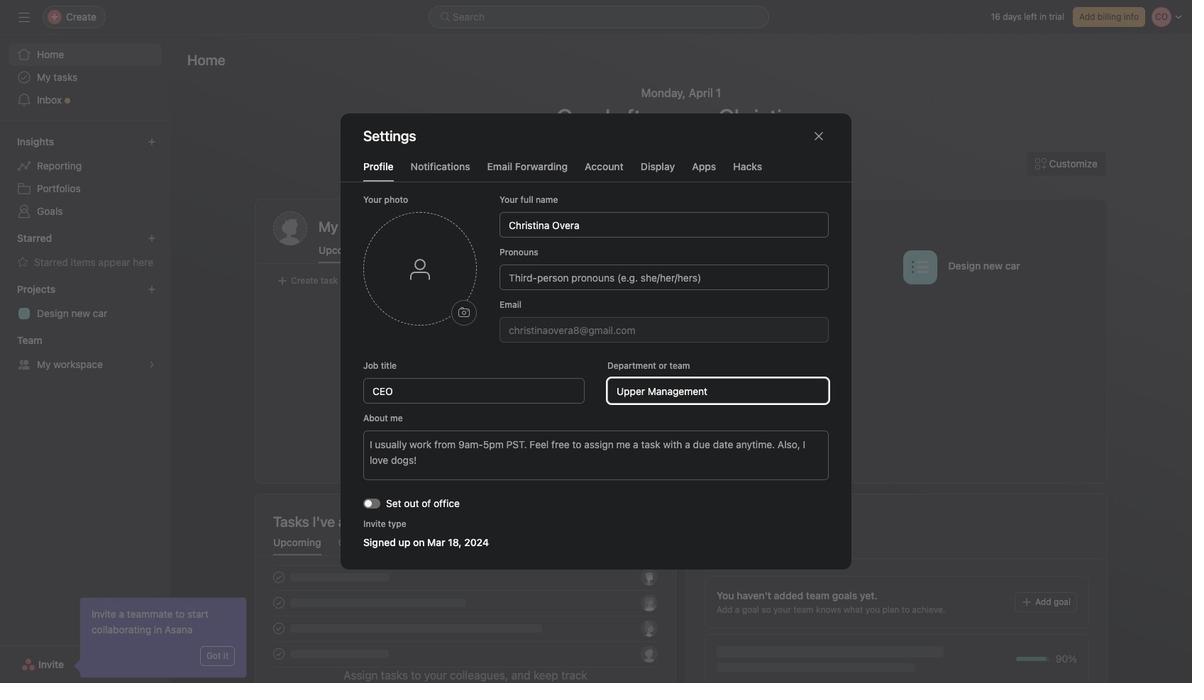 Task type: vqa. For each thing, say whether or not it's contained in the screenshot.
You
no



Task type: locate. For each thing, give the bounding box(es) containing it.
None text field
[[500, 212, 829, 238]]

insights element
[[0, 129, 170, 226]]

add profile photo image
[[273, 211, 307, 246]]

I usually work from 9am-5pm PST. Feel free to assign me a task with a due date anytime. Also, I love dogs! text field
[[363, 431, 829, 480]]

starred element
[[0, 226, 170, 277]]

global element
[[0, 35, 170, 120]]

switch
[[363, 499, 380, 508]]

tooltip
[[76, 598, 246, 678]]

list box
[[429, 6, 769, 28]]

dialog
[[341, 114, 852, 570]]

None text field
[[500, 317, 829, 343], [363, 378, 585, 404], [607, 378, 829, 404], [500, 317, 829, 343], [363, 378, 585, 404], [607, 378, 829, 404]]



Task type: describe. For each thing, give the bounding box(es) containing it.
teams element
[[0, 328, 170, 379]]

close this dialog image
[[813, 131, 825, 142]]

list image
[[911, 259, 929, 276]]

upload new photo image
[[458, 307, 470, 319]]

projects element
[[0, 277, 170, 328]]

settings tab list
[[341, 159, 852, 182]]

Third-person pronouns (e.g. she/her/hers) text field
[[500, 265, 829, 290]]

hide sidebar image
[[18, 11, 30, 23]]



